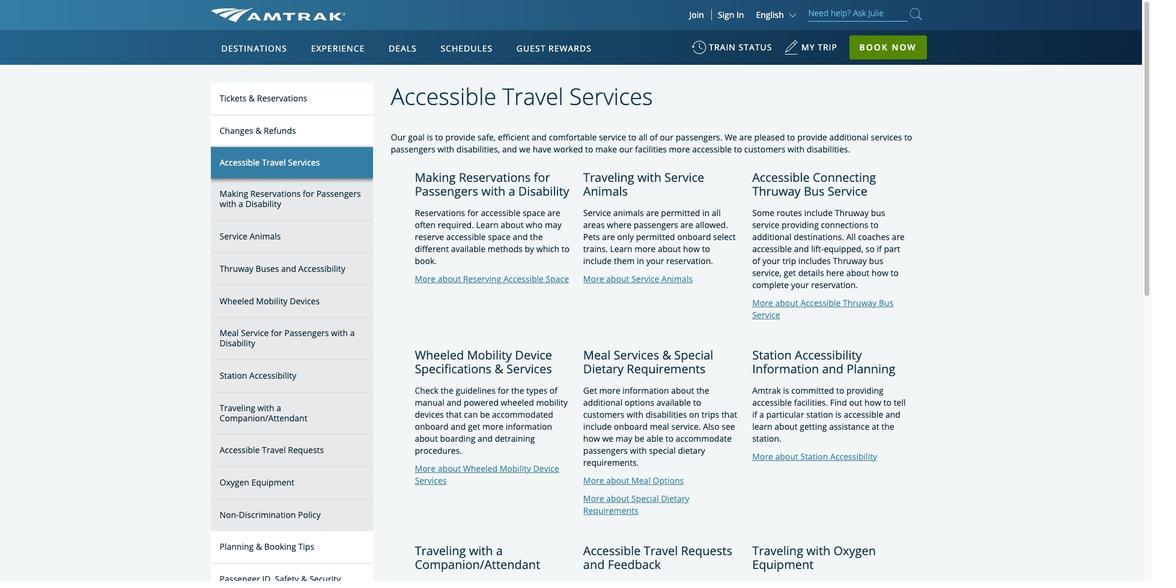 Task type: describe. For each thing, give the bounding box(es) containing it.
services inside more about wheeled mobility device services
[[415, 475, 447, 487]]

reservations up refunds
[[257, 93, 307, 104]]

the up wheeled
[[511, 385, 524, 396]]

may inside reservations for accessible space are often required. learn about who may reserve accessible space and the different available methods by which to book.
[[545, 219, 562, 231]]

wheeled inside more about wheeled mobility device services
[[463, 463, 498, 475]]

methods
[[488, 243, 523, 255]]

accessible down required.
[[446, 231, 486, 243]]

1 horizontal spatial making reservations for passengers with a disability
[[415, 169, 570, 199]]

tickets
[[220, 93, 247, 104]]

additional inside our goal is to provide safe, efficient and comfortable service to all of our passengers. we are pleased to provide additional services to passengers with disabilities, and we have worked to make our facilities more accessible to customers with disabilities.
[[830, 131, 869, 143]]

Please enter your search item search field
[[809, 6, 908, 22]]

0 horizontal spatial our
[[619, 143, 633, 155]]

station accessibility
[[220, 370, 296, 382]]

planning & booking tips link
[[211, 532, 373, 564]]

to up on
[[693, 397, 701, 409]]

more for making reservations for passengers with a disability
[[415, 273, 436, 285]]

and down efficient
[[502, 143, 517, 155]]

more about reserving accessible space
[[415, 273, 569, 285]]

are left allowed.
[[681, 219, 693, 231]]

1 horizontal spatial space
[[523, 207, 545, 219]]

2 vertical spatial station
[[801, 451, 828, 463]]

thruway inside accessible connecting thruway bus service
[[752, 183, 801, 199]]

by
[[525, 243, 534, 255]]

of inside our goal is to provide safe, efficient and comfortable service to all of our passengers. we are pleased to provide additional services to passengers with disabilities, and we have worked to make our facilities more accessible to customers with disabilities.
[[650, 131, 658, 143]]

a inside the amtrak is committed to providing accessible facilities. find out how to tell if a particular station is accessible and learn about getting assistance at the station.
[[760, 409, 764, 421]]

we inside our goal is to provide safe, efficient and comfortable service to all of our passengers. we are pleased to provide additional services to passengers with disabilities, and we have worked to make our facilities more accessible to customers with disabilities.
[[519, 143, 531, 155]]

are right animals at the top
[[646, 207, 659, 219]]

are inside reservations for accessible space are often required. learn about who may reserve accessible space and the different available methods by which to book.
[[548, 207, 560, 219]]

complete
[[752, 279, 789, 291]]

1 horizontal spatial your
[[763, 255, 781, 267]]

thruway up "connections"
[[835, 207, 869, 219]]

1 vertical spatial is
[[783, 385, 789, 396]]

wheeled for wheeled mobility devices
[[220, 295, 254, 307]]

services inside "wheeled mobility device specifications & services"
[[507, 361, 552, 377]]

my
[[802, 41, 815, 53]]

about inside some routes include thruway bus service providing connections to additional destinations. all coaches are accessible and lift-equipped, so if part of your trip includes thruway bus service, get details here about how to complete your reservation.
[[847, 267, 870, 279]]

include inside the service animals are permitted in all areas where passengers are allowed. pets are only permitted onboard select trains. learn more about how to include them in your reservation.
[[583, 255, 612, 267]]

with inside the traveling with oxygen equipment
[[807, 543, 831, 559]]

bus inside more about accessible thruway bus service
[[879, 297, 894, 309]]

changes
[[220, 125, 253, 136]]

accessible inside more about accessible thruway bus service
[[801, 297, 841, 309]]

travel inside accessible travel services link
[[262, 157, 286, 168]]

thruway down equipped,
[[833, 255, 867, 267]]

and up boarding
[[451, 421, 466, 433]]

disability up the who
[[518, 183, 570, 199]]

meal services & special dietary requirements
[[583, 347, 714, 377]]

check the guidelines for the types of manual and powered wheeled mobility devices that can be accommodated onboard and get more information about boarding and detraining procedures.
[[415, 385, 568, 457]]

about inside get more information about the additional options available to customers with disabilities on trips that include onboard meal service. also see how we may be able to accommodate passengers with special dietary requirements.
[[671, 385, 694, 396]]

more about station accessibility
[[752, 451, 878, 463]]

wheeled for wheeled mobility device specifications & services
[[415, 347, 464, 363]]

schedules
[[441, 43, 493, 54]]

connections
[[821, 219, 869, 231]]

include inside some routes include thruway bus service providing connections to additional destinations. all coaches are accessible and lift-equipped, so if part of your trip includes thruway bus service, get details here about how to complete your reservation.
[[804, 207, 833, 219]]

2 horizontal spatial your
[[791, 279, 809, 291]]

accessibility up devices
[[298, 263, 345, 275]]

more for station accessibility information and planning
[[752, 451, 773, 463]]

discrimination
[[239, 510, 296, 521]]

pets
[[583, 231, 600, 243]]

traveling inside the traveling with oxygen equipment
[[752, 543, 804, 559]]

information inside get more information about the additional options available to customers with disabilities on trips that include onboard meal service. also see how we may be able to accommodate passengers with special dietary requirements.
[[623, 385, 669, 396]]

to down part
[[891, 267, 899, 279]]

& for changes & refunds
[[255, 125, 262, 136]]

accessible down changes
[[220, 157, 260, 168]]

a inside "meal service for passengers with a disability"
[[350, 328, 355, 339]]

making reservations for passengers with a disability link
[[211, 179, 373, 221]]

routes
[[777, 207, 802, 219]]

all
[[847, 231, 856, 243]]

0 horizontal spatial in
[[637, 255, 644, 267]]

secondary navigation
[[211, 83, 391, 582]]

more for wheeled mobility device specifications & services
[[415, 463, 436, 475]]

0 vertical spatial accessible travel services
[[391, 81, 653, 112]]

about inside more about wheeled mobility device services
[[438, 463, 461, 475]]

meal service for passengers with a disability link
[[211, 318, 373, 361]]

1 vertical spatial space
[[488, 231, 511, 243]]

available inside get more information about the additional options available to customers with disabilities on trips that include onboard meal service. also see how we may be able to accommodate passengers with special dietary requirements.
[[657, 397, 691, 409]]

refunds
[[264, 125, 296, 136]]

details
[[798, 267, 824, 279]]

wheeled mobility devices
[[220, 295, 320, 307]]

that inside get more information about the additional options available to customers with disabilities on trips that include onboard meal service. also see how we may be able to accommodate passengers with special dietary requirements.
[[722, 409, 737, 421]]

train status
[[709, 41, 772, 53]]

accommodate
[[676, 433, 732, 445]]

disabilities
[[646, 409, 687, 421]]

disability for the making reservations for passengers with a disability link
[[246, 198, 281, 210]]

sign in button
[[718, 9, 744, 20]]

2 vertical spatial meal
[[632, 475, 651, 487]]

traveling with oxygen equipment
[[752, 543, 876, 573]]

be inside get more information about the additional options available to customers with disabilities on trips that include onboard meal service. also see how we may be able to accommodate passengers with special dietary requirements.
[[635, 433, 645, 445]]

and inside accessible travel requests and feedback
[[583, 557, 605, 573]]

deals
[[389, 43, 417, 54]]

to up the special
[[666, 433, 674, 445]]

we
[[725, 131, 737, 143]]

learn inside the service animals are permitted in all areas where passengers are allowed. pets are only permitted onboard select trains. learn more about how to include them in your reservation.
[[610, 243, 633, 255]]

onboard inside the service animals are permitted in all areas where passengers are allowed. pets are only permitted onboard select trains. learn more about how to include them in your reservation.
[[677, 231, 711, 243]]

making inside secondary navigation
[[220, 188, 248, 200]]

oxygen equipment link
[[211, 468, 373, 500]]

dietary inside more about special dietary requirements
[[661, 493, 690, 505]]

train
[[709, 41, 736, 53]]

& inside 'meal services & special dietary requirements'
[[662, 347, 671, 363]]

space
[[546, 273, 569, 285]]

committed
[[792, 385, 834, 396]]

passengers inside get more information about the additional options available to customers with disabilities on trips that include onboard meal service. also see how we may be able to accommodate passengers with special dietary requirements.
[[583, 445, 628, 457]]

for down accessible travel services link
[[303, 188, 314, 200]]

passengers inside our goal is to provide safe, efficient and comfortable service to all of our passengers. we are pleased to provide additional services to passengers with disabilities, and we have worked to make our facilities more accessible to customers with disabilities.
[[391, 143, 435, 155]]

how inside get more information about the additional options available to customers with disabilities on trips that include onboard meal service. also see how we may be able to accommodate passengers with special dietary requirements.
[[583, 433, 600, 445]]

planning & booking tips
[[220, 541, 314, 553]]

destinations button
[[217, 32, 292, 66]]

and right manual
[[447, 397, 462, 409]]

mobility for device
[[467, 347, 512, 363]]

types
[[527, 385, 548, 396]]

services inside 'meal services & special dietary requirements'
[[614, 347, 659, 363]]

are down 'where'
[[602, 231, 615, 243]]

about inside the amtrak is committed to providing accessible facilities. find out how to tell if a particular station is accessible and learn about getting assistance at the station.
[[775, 421, 798, 433]]

allowed.
[[696, 219, 728, 231]]

more for accessible connecting thruway bus service
[[752, 297, 773, 309]]

more about accessible thruway bus service
[[752, 297, 894, 321]]

select
[[713, 231, 736, 243]]

reservations inside reservations for accessible space are often required. learn about who may reserve accessible space and the different available methods by which to book.
[[415, 207, 465, 219]]

traveling with a companion/attendant link
[[211, 393, 373, 435]]

travel inside accessible travel requests and feedback
[[644, 543, 678, 559]]

1 horizontal spatial our
[[660, 131, 674, 143]]

where
[[607, 219, 632, 231]]

to up coaches
[[871, 219, 879, 231]]

rewards
[[549, 43, 592, 54]]

mobility for devices
[[256, 295, 288, 307]]

get inside some routes include thruway bus service providing connections to additional destinations. all coaches are accessible and lift-equipped, so if part of your trip includes thruway bus service, get details here about how to complete your reservation.
[[784, 267, 796, 279]]

my trip button
[[784, 36, 838, 66]]

comfortable
[[549, 131, 597, 143]]

thruway buses and accessibility link
[[211, 253, 373, 286]]

about down them
[[606, 273, 630, 285]]

to down we at the top of the page
[[734, 143, 742, 155]]

2 provide from the left
[[798, 131, 827, 143]]

accessible inside some routes include thruway bus service providing connections to additional destinations. all coaches are accessible and lift-equipped, so if part of your trip includes thruway bus service, get details here about how to complete your reservation.
[[752, 243, 792, 255]]

guest rewards
[[517, 43, 592, 54]]

mobility inside more about wheeled mobility device services
[[500, 463, 531, 475]]

to up find
[[837, 385, 845, 396]]

book now
[[860, 41, 917, 53]]

out
[[849, 397, 863, 409]]

thruway inside more about accessible thruway bus service
[[843, 297, 877, 309]]

about inside the service animals are permitted in all areas where passengers are allowed. pets are only permitted onboard select trains. learn more about how to include them in your reservation.
[[658, 243, 681, 255]]

more inside our goal is to provide safe, efficient and comfortable service to all of our passengers. we are pleased to provide additional services to passengers with disabilities, and we have worked to make our facilities more accessible to customers with disabilities.
[[669, 143, 690, 155]]

1 vertical spatial permitted
[[636, 231, 675, 243]]

devices
[[415, 409, 444, 421]]

0 vertical spatial in
[[703, 207, 710, 219]]

providing inside some routes include thruway bus service providing connections to additional destinations. all coaches are accessible and lift-equipped, so if part of your trip includes thruway bus service, get details here about how to complete your reservation.
[[782, 219, 819, 231]]

trips
[[702, 409, 720, 421]]

coaches
[[858, 231, 890, 243]]

for inside "meal service for passengers with a disability"
[[271, 328, 282, 339]]

about down 'requirements.'
[[606, 475, 630, 487]]

more about reserving accessible space link
[[415, 273, 569, 285]]

to right pleased
[[787, 131, 795, 143]]

part
[[884, 243, 901, 255]]

service down them
[[632, 273, 660, 285]]

equipment inside "link"
[[252, 477, 294, 489]]

trip
[[783, 255, 796, 267]]

the inside the amtrak is committed to providing accessible facilities. find out how to tell if a particular station is accessible and learn about getting assistance at the station.
[[882, 421, 895, 433]]

reservations down disabilities,
[[459, 169, 531, 185]]

changes & refunds
[[220, 125, 296, 136]]

more inside check the guidelines for the types of manual and powered wheeled mobility devices that can be accommodated onboard and get more information about boarding and detraining procedures.
[[483, 421, 504, 433]]

2 vertical spatial is
[[836, 409, 842, 421]]

accessible inside accessible connecting thruway bus service
[[752, 169, 810, 185]]

requests for accessible travel requests
[[288, 445, 324, 456]]

station accessibility link
[[211, 361, 373, 393]]

travel up efficient
[[503, 81, 564, 112]]

1 vertical spatial bus
[[869, 255, 884, 267]]

procedures.
[[415, 445, 462, 457]]

booking
[[264, 541, 296, 553]]

to right services
[[905, 131, 913, 143]]

able
[[647, 433, 664, 445]]

special inside 'meal services & special dietary requirements'
[[674, 347, 714, 363]]

service animals are permitted in all areas where passengers are allowed. pets are only permitted onboard select trains. learn more about how to include them in your reservation.
[[583, 207, 736, 267]]

reservation. inside some routes include thruway bus service providing connections to additional destinations. all coaches are accessible and lift-equipped, so if part of your trip includes thruway bus service, get details here about how to complete your reservation.
[[811, 279, 858, 291]]

more inside get more information about the additional options available to customers with disabilities on trips that include onboard meal service. also see how we may be able to accommodate passengers with special dietary requirements.
[[599, 385, 621, 396]]

areas
[[583, 219, 605, 231]]

passengers for the making reservations for passengers with a disability link
[[316, 188, 361, 200]]

more about service animals link
[[583, 273, 693, 285]]

customers inside our goal is to provide safe, efficient and comfortable service to all of our passengers. we are pleased to provide additional services to passengers with disabilities, and we have worked to make our facilities more accessible to customers with disabilities.
[[744, 143, 786, 155]]

additional inside some routes include thruway bus service providing connections to additional destinations. all coaches are accessible and lift-equipped, so if part of your trip includes thruway bus service, get details here about how to complete your reservation.
[[752, 231, 792, 243]]

bus inside accessible connecting thruway bus service
[[804, 183, 825, 199]]

facilities.
[[794, 397, 828, 409]]

1 horizontal spatial traveling with a companion/attendant
[[415, 543, 540, 573]]

accessible travel services link
[[211, 147, 373, 179]]

accessibility down "meal service for passengers with a disability"
[[249, 370, 296, 382]]

with inside the making reservations for passengers with a disability link
[[220, 198, 236, 210]]

services up make
[[570, 81, 653, 112]]

onboard inside get more information about the additional options available to customers with disabilities on trips that include onboard meal service. also see how we may be able to accommodate passengers with special dietary requirements.
[[614, 421, 648, 433]]

train status link
[[692, 36, 772, 66]]

get inside check the guidelines for the types of manual and powered wheeled mobility devices that can be accommodated onboard and get more information about boarding and detraining procedures.
[[468, 421, 480, 433]]

here
[[826, 267, 844, 279]]

book now button
[[849, 35, 927, 59]]

1 horizontal spatial making
[[415, 169, 456, 185]]

station
[[806, 409, 834, 421]]

station accessibility information and planning
[[752, 347, 896, 377]]

with inside traveling with service animals
[[638, 169, 662, 185]]

and right boarding
[[478, 433, 493, 445]]

our goal is to provide safe, efficient and comfortable service to all of our passengers. we are pleased to provide additional services to passengers with disabilities, and we have worked to make our facilities more accessible to customers with disabilities.
[[391, 131, 913, 155]]

device inside more about wheeled mobility device services
[[533, 463, 559, 475]]

all inside our goal is to provide safe, efficient and comfortable service to all of our passengers. we are pleased to provide additional services to passengers with disabilities, and we have worked to make our facilities more accessible to customers with disabilities.
[[639, 131, 648, 143]]

is inside our goal is to provide safe, efficient and comfortable service to all of our passengers. we are pleased to provide additional services to passengers with disabilities, and we have worked to make our facilities more accessible to customers with disabilities.
[[427, 131, 433, 143]]

at
[[872, 421, 880, 433]]

are inside some routes include thruway bus service providing connections to additional destinations. all coaches are accessible and lift-equipped, so if part of your trip includes thruway bus service, get details here about how to complete your reservation.
[[892, 231, 905, 243]]

travel inside accessible travel requests link
[[262, 445, 286, 456]]

to right goal
[[435, 131, 443, 143]]

get
[[583, 385, 597, 396]]

about inside check the guidelines for the types of manual and powered wheeled mobility devices that can be accommodated onboard and get more information about boarding and detraining procedures.
[[415, 433, 438, 445]]

animals for traveling
[[583, 183, 628, 199]]

service inside service animals link
[[220, 231, 247, 242]]

reservation. inside the service animals are permitted in all areas where passengers are allowed. pets are only permitted onboard select trains. learn more about how to include them in your reservation.
[[667, 255, 713, 267]]

special inside more about special dietary requirements
[[632, 493, 659, 505]]

make
[[596, 143, 617, 155]]

accessible travel requests link
[[211, 435, 373, 468]]

search icon image
[[910, 6, 922, 22]]

accessible down amtrak
[[752, 397, 792, 409]]



Task type: locate. For each thing, give the bounding box(es) containing it.
trains.
[[583, 243, 608, 255]]

services up options
[[614, 347, 659, 363]]

device down detraining
[[533, 463, 559, 475]]

service up the areas
[[583, 207, 611, 219]]

the inside get more information about the additional options available to customers with disabilities on trips that include onboard meal service. also see how we may be able to accommodate passengers with special dietary requirements.
[[697, 385, 709, 396]]

passengers down animals at the top
[[634, 219, 678, 231]]

reservations down accessible travel services link
[[250, 188, 301, 200]]

1 vertical spatial wheeled
[[415, 347, 464, 363]]

guest rewards button
[[512, 32, 597, 66]]

0 vertical spatial additional
[[830, 131, 869, 143]]

0 vertical spatial dietary
[[583, 361, 624, 377]]

if
[[877, 243, 882, 255], [752, 409, 757, 421]]

your inside the service animals are permitted in all areas where passengers are allowed. pets are only permitted onboard select trains. learn more about how to include them in your reservation.
[[646, 255, 664, 267]]

0 horizontal spatial information
[[506, 421, 552, 433]]

powered
[[464, 397, 499, 409]]

1 horizontal spatial companion/attendant
[[415, 557, 540, 573]]

worked
[[554, 143, 583, 155]]

oxygen inside the traveling with oxygen equipment
[[834, 543, 876, 559]]

passengers down devices
[[285, 328, 329, 339]]

pleased
[[755, 131, 785, 143]]

devices
[[290, 295, 320, 307]]

passengers inside "meal service for passengers with a disability"
[[285, 328, 329, 339]]

0 vertical spatial special
[[674, 347, 714, 363]]

all up allowed.
[[712, 207, 721, 219]]

1 horizontal spatial available
[[657, 397, 691, 409]]

planning down non-
[[220, 541, 254, 553]]

passengers up 'requirements.'
[[583, 445, 628, 457]]

station for station accessibility information and planning
[[752, 347, 792, 363]]

includes
[[799, 255, 831, 267]]

more up the more about service animals link
[[635, 243, 656, 255]]

tickets & reservations link
[[211, 83, 373, 115]]

1 vertical spatial information
[[506, 421, 552, 433]]

wheeled up the check
[[415, 347, 464, 363]]

& up guidelines
[[495, 361, 504, 377]]

passengers up required.
[[415, 183, 478, 199]]

service inside the service animals are permitted in all areas where passengers are allowed. pets are only permitted onboard select trains. learn more about how to include them in your reservation.
[[583, 207, 611, 219]]

1 vertical spatial include
[[583, 255, 612, 267]]

more up detraining
[[483, 421, 504, 433]]

for inside reservations for accessible space are often required. learn about who may reserve accessible space and the different available methods by which to book.
[[467, 207, 479, 219]]

of inside check the guidelines for the types of manual and powered wheeled mobility devices that can be accommodated onboard and get more information about boarding and detraining procedures.
[[550, 385, 558, 396]]

check
[[415, 385, 439, 396]]

1 horizontal spatial animals
[[583, 183, 628, 199]]

thruway up routes
[[752, 183, 801, 199]]

2 horizontal spatial onboard
[[677, 231, 711, 243]]

0 horizontal spatial dietary
[[583, 361, 624, 377]]

and up have
[[532, 131, 547, 143]]

0 horizontal spatial learn
[[476, 219, 499, 231]]

learn up "methods"
[[476, 219, 499, 231]]

0 horizontal spatial reservation.
[[667, 255, 713, 267]]

and
[[532, 131, 547, 143], [502, 143, 517, 155], [513, 231, 528, 243], [794, 243, 809, 255], [281, 263, 296, 275], [822, 361, 844, 377], [447, 397, 462, 409], [886, 409, 901, 421], [451, 421, 466, 433], [478, 433, 493, 445], [583, 557, 605, 573]]

0 horizontal spatial requests
[[288, 445, 324, 456]]

permitted
[[661, 207, 700, 219], [636, 231, 675, 243]]

passengers
[[415, 183, 478, 199], [316, 188, 361, 200], [285, 328, 329, 339]]

bus down part
[[879, 297, 894, 309]]

english button
[[756, 9, 800, 20]]

dietary inside 'meal services & special dietary requirements'
[[583, 361, 624, 377]]

meal inside 'meal services & special dietary requirements'
[[583, 347, 611, 363]]

may right the who
[[545, 219, 562, 231]]

more about meal options
[[583, 475, 684, 487]]

more inside the service animals are permitted in all areas where passengers are allowed. pets are only permitted onboard select trains. learn more about how to include them in your reservation.
[[635, 243, 656, 255]]

1 vertical spatial planning
[[220, 541, 254, 553]]

0 horizontal spatial may
[[545, 219, 562, 231]]

about up procedures.
[[415, 433, 438, 445]]

meal for meal service for passengers with a disability
[[220, 328, 239, 339]]

accessibility inside station accessibility information and planning
[[795, 347, 862, 363]]

available down required.
[[451, 243, 486, 255]]

0 vertical spatial all
[[639, 131, 648, 143]]

more inside more about special dietary requirements
[[583, 493, 604, 505]]

more for meal services & special dietary requirements
[[583, 475, 604, 487]]

passengers.
[[676, 131, 723, 143]]

required.
[[438, 219, 474, 231]]

animals inside secondary navigation
[[250, 231, 281, 242]]

to up facilities
[[629, 131, 637, 143]]

0 vertical spatial may
[[545, 219, 562, 231]]

service inside our goal is to provide safe, efficient and comfortable service to all of our passengers. we are pleased to provide additional services to passengers with disabilities, and we have worked to make our facilities more accessible to customers with disabilities.
[[599, 131, 626, 143]]

space
[[523, 207, 545, 219], [488, 231, 511, 243]]

and inside some routes include thruway bus service providing connections to additional destinations. all coaches are accessible and lift-equipped, so if part of your trip includes thruway bus service, get details here about how to complete your reservation.
[[794, 243, 809, 255]]

bus down so
[[869, 255, 884, 267]]

accessible down by
[[504, 273, 544, 285]]

station.
[[752, 433, 782, 445]]

0 vertical spatial requests
[[288, 445, 324, 456]]

all up facilities
[[639, 131, 648, 143]]

providing inside the amtrak is committed to providing accessible facilities. find out how to tell if a particular station is accessible and learn about getting assistance at the station.
[[847, 385, 884, 396]]

mobility inside secondary navigation
[[256, 295, 288, 307]]

include up destinations.
[[804, 207, 833, 219]]

1 that from the left
[[446, 409, 462, 421]]

and inside secondary navigation
[[281, 263, 296, 275]]

additional down some
[[752, 231, 792, 243]]

requirements inside more about special dietary requirements
[[583, 505, 639, 517]]

passengers down goal
[[391, 143, 435, 155]]

service inside some routes include thruway bus service providing connections to additional destinations. all coaches are accessible and lift-equipped, so if part of your trip includes thruway bus service, get details here about how to complete your reservation.
[[752, 219, 780, 231]]

0 vertical spatial bus
[[871, 207, 886, 219]]

reservation. down here
[[811, 279, 858, 291]]

your up service,
[[763, 255, 781, 267]]

dietary down options
[[661, 493, 690, 505]]

passengers down accessible travel services link
[[316, 188, 361, 200]]

0 horizontal spatial special
[[632, 493, 659, 505]]

book
[[860, 41, 889, 53]]

accessible inside our goal is to provide safe, efficient and comfortable service to all of our passengers. we are pleased to provide additional services to passengers with disabilities, and we have worked to make our facilities more accessible to customers with disabilities.
[[692, 143, 732, 155]]

application
[[255, 100, 544, 269]]

accessible down more about special dietary requirements link
[[583, 543, 641, 559]]

0 vertical spatial include
[[804, 207, 833, 219]]

specifications
[[415, 361, 492, 377]]

requirements inside 'meal services & special dietary requirements'
[[627, 361, 706, 377]]

requests inside accessible travel requests and feedback
[[681, 543, 733, 559]]

wheeled mobility device specifications & services
[[415, 347, 552, 377]]

0 vertical spatial if
[[877, 243, 882, 255]]

0 horizontal spatial customers
[[583, 409, 625, 421]]

0 vertical spatial device
[[515, 347, 552, 363]]

1 horizontal spatial requests
[[681, 543, 733, 559]]

a inside "link"
[[277, 403, 281, 414]]

banner containing join
[[0, 0, 1142, 278]]

meal up get
[[583, 347, 611, 363]]

is
[[427, 131, 433, 143], [783, 385, 789, 396], [836, 409, 842, 421]]

reservations for accessible space are often required. learn about who may reserve accessible space and the different available methods by which to book.
[[415, 207, 570, 267]]

about inside more about special dietary requirements
[[606, 493, 630, 505]]

service.
[[672, 421, 701, 433]]

1 horizontal spatial customers
[[744, 143, 786, 155]]

are
[[740, 131, 752, 143], [548, 207, 560, 219], [646, 207, 659, 219], [681, 219, 693, 231], [602, 231, 615, 243], [892, 231, 905, 243]]

0 vertical spatial meal
[[220, 328, 239, 339]]

accessible inside accessible travel requests and feedback
[[583, 543, 641, 559]]

accessible up "methods"
[[481, 207, 521, 219]]

and up committed
[[822, 361, 844, 377]]

mobility down buses
[[256, 295, 288, 307]]

1 vertical spatial animals
[[250, 231, 281, 242]]

mobility up guidelines
[[467, 347, 512, 363]]

2 horizontal spatial meal
[[632, 475, 651, 487]]

join
[[690, 9, 704, 20]]

service inside more about accessible thruway bus service
[[752, 309, 780, 321]]

regions map image
[[255, 100, 544, 269]]

accommodated
[[492, 409, 553, 421]]

1 horizontal spatial in
[[703, 207, 710, 219]]

2 vertical spatial of
[[550, 385, 558, 396]]

destinations
[[221, 43, 287, 54]]

1 vertical spatial service
[[752, 219, 780, 231]]

1 vertical spatial requests
[[681, 543, 733, 559]]

0 horizontal spatial traveling with a companion/attendant
[[220, 403, 307, 424]]

oxygen equipment
[[220, 477, 294, 489]]

1 vertical spatial making
[[220, 188, 248, 200]]

services inside secondary navigation
[[288, 157, 320, 168]]

0 vertical spatial of
[[650, 131, 658, 143]]

1 vertical spatial all
[[712, 207, 721, 219]]

& right tickets
[[249, 93, 255, 104]]

is right goal
[[427, 131, 433, 143]]

service inside "meal service for passengers with a disability"
[[241, 328, 269, 339]]

planning inside secondary navigation
[[220, 541, 254, 553]]

about down station.
[[776, 451, 799, 463]]

1 horizontal spatial provide
[[798, 131, 827, 143]]

accessibility down the assistance
[[831, 451, 878, 463]]

are inside our goal is to provide safe, efficient and comfortable service to all of our passengers. we are pleased to provide additional services to passengers with disabilities, and we have worked to make our facilities more accessible to customers with disabilities.
[[740, 131, 752, 143]]

accessible up 'trip'
[[752, 243, 792, 255]]

about right here
[[847, 267, 870, 279]]

1 vertical spatial available
[[657, 397, 691, 409]]

providing up out
[[847, 385, 884, 396]]

boarding
[[440, 433, 476, 445]]

we
[[519, 143, 531, 155], [602, 433, 614, 445]]

efficient
[[498, 131, 530, 143]]

additional
[[830, 131, 869, 143], [752, 231, 792, 243], [583, 397, 623, 409]]

1 horizontal spatial onboard
[[614, 421, 648, 433]]

animals for more
[[662, 273, 693, 285]]

thruway inside secondary navigation
[[220, 263, 254, 275]]

have
[[533, 143, 552, 155]]

0 vertical spatial bus
[[804, 183, 825, 199]]

customers inside get more information about the additional options available to customers with disabilities on trips that include onboard meal service. also see how we may be able to accommodate passengers with special dietary requirements.
[[583, 409, 625, 421]]

0 horizontal spatial planning
[[220, 541, 254, 553]]

accessible down out
[[844, 409, 884, 421]]

available up disabilities
[[657, 397, 691, 409]]

1 vertical spatial accessible travel services
[[220, 157, 320, 168]]

service up "connections"
[[828, 183, 868, 199]]

permitted right only
[[636, 231, 675, 243]]

if inside some routes include thruway bus service providing connections to additional destinations. all coaches are accessible and lift-equipped, so if part of your trip includes thruway bus service, get details here about how to complete your reservation.
[[877, 243, 882, 255]]

of up mobility
[[550, 385, 558, 396]]

0 vertical spatial traveling with a companion/attendant
[[220, 403, 307, 424]]

2 horizontal spatial of
[[752, 255, 760, 267]]

1 vertical spatial we
[[602, 433, 614, 445]]

of up service,
[[752, 255, 760, 267]]

the right the check
[[441, 385, 454, 396]]

0 vertical spatial available
[[451, 243, 486, 255]]

disability inside "meal service for passengers with a disability"
[[220, 338, 255, 349]]

1 horizontal spatial passengers
[[583, 445, 628, 457]]

station inside station accessibility information and planning
[[752, 347, 792, 363]]

banner
[[0, 0, 1142, 278]]

animals inside traveling with service animals
[[583, 183, 628, 199]]

1 vertical spatial our
[[619, 143, 633, 155]]

1 horizontal spatial providing
[[847, 385, 884, 396]]

accessible up oxygen equipment
[[220, 445, 260, 456]]

wheeled mobility devices link
[[211, 286, 373, 318]]

0 vertical spatial space
[[523, 207, 545, 219]]

service inside accessible connecting thruway bus service
[[828, 183, 868, 199]]

1 horizontal spatial equipment
[[752, 557, 814, 573]]

the inside reservations for accessible space are often required. learn about who may reserve accessible space and the different available methods by which to book.
[[530, 231, 543, 243]]

about left the who
[[501, 219, 524, 231]]

additional inside get more information about the additional options available to customers with disabilities on trips that include onboard meal service. also see how we may be able to accommodate passengers with special dietary requirements.
[[583, 397, 623, 409]]

accessible down passengers.
[[692, 143, 732, 155]]

wheeled
[[220, 295, 254, 307], [415, 347, 464, 363], [463, 463, 498, 475]]

facilities
[[635, 143, 667, 155]]

1 vertical spatial of
[[752, 255, 760, 267]]

0 vertical spatial station
[[752, 347, 792, 363]]

disabilities.
[[807, 143, 850, 155]]

sign
[[718, 9, 735, 20]]

how inside the amtrak is committed to providing accessible facilities. find out how to tell if a particular station is accessible and learn about getting assistance at the station.
[[865, 397, 882, 409]]

accessible
[[391, 81, 497, 112], [220, 157, 260, 168], [752, 169, 810, 185], [504, 273, 544, 285], [801, 297, 841, 309], [220, 445, 260, 456], [583, 543, 641, 559]]

more inside more about accessible thruway bus service
[[752, 297, 773, 309]]

more about wheeled mobility device services
[[415, 463, 559, 487]]

traveling inside traveling with service animals
[[583, 169, 634, 185]]

special down more about meal options
[[632, 493, 659, 505]]

how inside the service animals are permitted in all areas where passengers are allowed. pets are only permitted onboard select trains. learn more about how to include them in your reservation.
[[683, 243, 700, 255]]

planning inside station accessibility information and planning
[[847, 361, 896, 377]]

mobility inside "wheeled mobility device specifications & services"
[[467, 347, 512, 363]]

meal inside "meal service for passengers with a disability"
[[220, 328, 239, 339]]

accessible up goal
[[391, 81, 497, 112]]

dietary up get
[[583, 361, 624, 377]]

accessible travel services inside secondary navigation
[[220, 157, 320, 168]]

traveling with service animals
[[583, 169, 705, 199]]

0 vertical spatial planning
[[847, 361, 896, 377]]

of
[[650, 131, 658, 143], [752, 255, 760, 267], [550, 385, 558, 396]]

0 vertical spatial permitted
[[661, 207, 700, 219]]

different
[[415, 243, 449, 255]]

onboard inside check the guidelines for the types of manual and powered wheeled mobility devices that can be accommodated onboard and get more information about boarding and detraining procedures.
[[415, 421, 449, 433]]

that up "see"
[[722, 409, 737, 421]]

accessible travel services
[[391, 81, 653, 112], [220, 157, 320, 168]]

1 horizontal spatial learn
[[610, 243, 633, 255]]

0 horizontal spatial all
[[639, 131, 648, 143]]

companion/attendant
[[220, 413, 307, 424], [415, 557, 540, 573]]

2 vertical spatial wheeled
[[463, 463, 498, 475]]

passengers for the meal service for passengers with a disability link
[[285, 328, 329, 339]]

1 horizontal spatial meal
[[583, 347, 611, 363]]

safe,
[[478, 131, 496, 143]]

service,
[[752, 267, 782, 279]]

companion/attendant inside "link"
[[220, 413, 307, 424]]

thruway buses and accessibility
[[220, 263, 345, 275]]

1 provide from the left
[[446, 131, 475, 143]]

be inside check the guidelines for the types of manual and powered wheeled mobility devices that can be accommodated onboard and get more information about boarding and detraining procedures.
[[480, 409, 490, 421]]

all inside the service animals are permitted in all areas where passengers are allowed. pets are only permitted onboard select trains. learn more about how to include them in your reservation.
[[712, 207, 721, 219]]

1 horizontal spatial we
[[602, 433, 614, 445]]

about left the reserving on the top
[[438, 273, 461, 285]]

which
[[537, 243, 560, 255]]

in up allowed.
[[703, 207, 710, 219]]

1 horizontal spatial oxygen
[[834, 543, 876, 559]]

reservations
[[257, 93, 307, 104], [459, 169, 531, 185], [250, 188, 301, 200], [415, 207, 465, 219]]

status
[[739, 41, 772, 53]]

for
[[534, 169, 550, 185], [303, 188, 314, 200], [467, 207, 479, 219], [271, 328, 282, 339], [498, 385, 509, 396]]

disability for the meal service for passengers with a disability link
[[220, 338, 255, 349]]

0 vertical spatial passengers
[[391, 143, 435, 155]]

feedback
[[608, 557, 661, 573]]

0 horizontal spatial passengers
[[391, 143, 435, 155]]

amtrak is committed to providing accessible facilities. find out how to tell if a particular station is accessible and learn about getting assistance at the station.
[[752, 385, 906, 445]]

traveling with a companion/attendant
[[220, 403, 307, 424], [415, 543, 540, 573]]

0 vertical spatial reservation.
[[667, 255, 713, 267]]

that inside check the guidelines for the types of manual and powered wheeled mobility devices that can be accommodated onboard and get more information about boarding and detraining procedures.
[[446, 409, 462, 421]]

1 horizontal spatial accessible travel services
[[391, 81, 653, 112]]

learn inside reservations for accessible space are often required. learn about who may reserve accessible space and the different available methods by which to book.
[[476, 219, 499, 231]]

2 vertical spatial animals
[[662, 273, 693, 285]]

1 horizontal spatial bus
[[879, 297, 894, 309]]

2 horizontal spatial passengers
[[634, 219, 678, 231]]

in
[[737, 9, 744, 20]]

0 horizontal spatial we
[[519, 143, 531, 155]]

manual
[[415, 397, 445, 409]]

application inside banner
[[255, 100, 544, 269]]

of inside some routes include thruway bus service providing connections to additional destinations. all coaches are accessible and lift-equipped, so if part of your trip includes thruway bus service, get details here about how to complete your reservation.
[[752, 255, 760, 267]]

2 horizontal spatial station
[[801, 451, 828, 463]]

2 vertical spatial passengers
[[583, 445, 628, 457]]

onboard down devices
[[415, 421, 449, 433]]

1 vertical spatial may
[[616, 433, 633, 445]]

service inside traveling with service animals
[[665, 169, 705, 185]]

& inside "wheeled mobility device specifications & services"
[[495, 361, 504, 377]]

making reservations for passengers with a disability down disabilities,
[[415, 169, 570, 199]]

are up which
[[548, 207, 560, 219]]

some
[[752, 207, 775, 219]]

animals
[[583, 183, 628, 199], [250, 231, 281, 242], [662, 273, 693, 285]]

accessibility
[[298, 263, 345, 275], [795, 347, 862, 363], [249, 370, 296, 382], [831, 451, 878, 463]]

and inside the amtrak is committed to providing accessible facilities. find out how to tell if a particular station is accessible and learn about getting assistance at the station.
[[886, 409, 901, 421]]

to left make
[[585, 143, 593, 155]]

service down passengers.
[[665, 169, 705, 185]]

travel up oxygen equipment
[[262, 445, 286, 456]]

1 vertical spatial station
[[220, 370, 247, 382]]

for down have
[[534, 169, 550, 185]]

1 vertical spatial in
[[637, 255, 644, 267]]

making reservations for passengers with a disability down accessible travel services link
[[220, 188, 361, 210]]

1 horizontal spatial reservation.
[[811, 279, 858, 291]]

amtrak image
[[211, 8, 345, 22]]

space up the who
[[523, 207, 545, 219]]

sign in
[[718, 9, 744, 20]]

detraining
[[495, 433, 535, 445]]

getting
[[800, 421, 827, 433]]

more for traveling with service animals
[[583, 273, 604, 285]]

about inside more about accessible thruway bus service
[[776, 297, 799, 309]]

requests for accessible travel requests and feedback
[[681, 543, 733, 559]]

guest
[[517, 43, 546, 54]]

options
[[625, 397, 654, 409]]

0 horizontal spatial that
[[446, 409, 462, 421]]

2 that from the left
[[722, 409, 737, 421]]

making down goal
[[415, 169, 456, 185]]

station inside secondary navigation
[[220, 370, 247, 382]]

equipped,
[[824, 243, 864, 255]]

meal up station accessibility
[[220, 328, 239, 339]]

0 vertical spatial be
[[480, 409, 490, 421]]

reserve
[[415, 231, 444, 243]]

wheeled down boarding
[[463, 463, 498, 475]]

station for station accessibility
[[220, 370, 247, 382]]

see
[[722, 421, 735, 433]]

onboard down options
[[614, 421, 648, 433]]

1 horizontal spatial dietary
[[661, 493, 690, 505]]

oxygen inside "link"
[[220, 477, 249, 489]]

providing down routes
[[782, 219, 819, 231]]

available inside reservations for accessible space are often required. learn about who may reserve accessible space and the different available methods by which to book.
[[451, 243, 486, 255]]

0 vertical spatial service
[[599, 131, 626, 143]]

0 vertical spatial wheeled
[[220, 295, 254, 307]]

and inside reservations for accessible space are often required. learn about who may reserve accessible space and the different available methods by which to book.
[[513, 231, 528, 243]]

your down details
[[791, 279, 809, 291]]

0 horizontal spatial companion/attendant
[[220, 413, 307, 424]]

additional down get
[[583, 397, 623, 409]]

& for tickets & reservations
[[249, 93, 255, 104]]

provide up disabilities,
[[446, 131, 475, 143]]

making up service animals
[[220, 188, 248, 200]]

my trip
[[802, 41, 838, 53]]

include inside get more information about the additional options available to customers with disabilities on trips that include onboard meal service. also see how we may be able to accommodate passengers with special dietary requirements.
[[583, 421, 612, 433]]

2 vertical spatial mobility
[[500, 463, 531, 475]]

1 vertical spatial if
[[752, 409, 757, 421]]

& for planning & booking tips
[[256, 541, 262, 553]]

traveling inside traveling with a companion/attendant "link"
[[220, 403, 255, 414]]

get down can
[[468, 421, 480, 433]]

and down tell
[[886, 409, 901, 421]]

guidelines
[[456, 385, 496, 396]]

0 horizontal spatial equipment
[[252, 477, 294, 489]]

to left tell
[[884, 397, 892, 409]]

& up disabilities
[[662, 347, 671, 363]]

1 vertical spatial device
[[533, 463, 559, 475]]

traveling with a companion/attendant inside traveling with a companion/attendant "link"
[[220, 403, 307, 424]]

are up part
[[892, 231, 905, 243]]

1 vertical spatial equipment
[[752, 557, 814, 573]]

some routes include thruway bus service providing connections to additional destinations. all coaches are accessible and lift-equipped, so if part of your trip includes thruway bus service, get details here about how to complete your reservation.
[[752, 207, 905, 291]]

we inside get more information about the additional options available to customers with disabilities on trips that include onboard meal service. also see how we may be able to accommodate passengers with special dietary requirements.
[[602, 433, 614, 445]]

equipment inside the traveling with oxygen equipment
[[752, 557, 814, 573]]

bus up coaches
[[871, 207, 886, 219]]

1 horizontal spatial may
[[616, 433, 633, 445]]

additional up disabilities.
[[830, 131, 869, 143]]

0 horizontal spatial provide
[[446, 131, 475, 143]]

service down some
[[752, 219, 780, 231]]

we up 'requirements.'
[[602, 433, 614, 445]]

information inside check the guidelines for the types of manual and powered wheeled mobility devices that can be accommodated onboard and get more information about boarding and detraining procedures.
[[506, 421, 552, 433]]

if inside the amtrak is committed to providing accessible facilities. find out how to tell if a particular station is accessible and learn about getting assistance at the station.
[[752, 409, 757, 421]]

service animals link
[[211, 221, 373, 253]]

1 vertical spatial learn
[[610, 243, 633, 255]]

changes & refunds link
[[211, 115, 373, 148]]

0 vertical spatial customers
[[744, 143, 786, 155]]

meal for meal services & special dietary requirements
[[583, 347, 611, 363]]

onboard
[[677, 231, 711, 243], [415, 421, 449, 433], [614, 421, 648, 433]]



Task type: vqa. For each thing, say whether or not it's contained in the screenshot.
the bottom Device
yes



